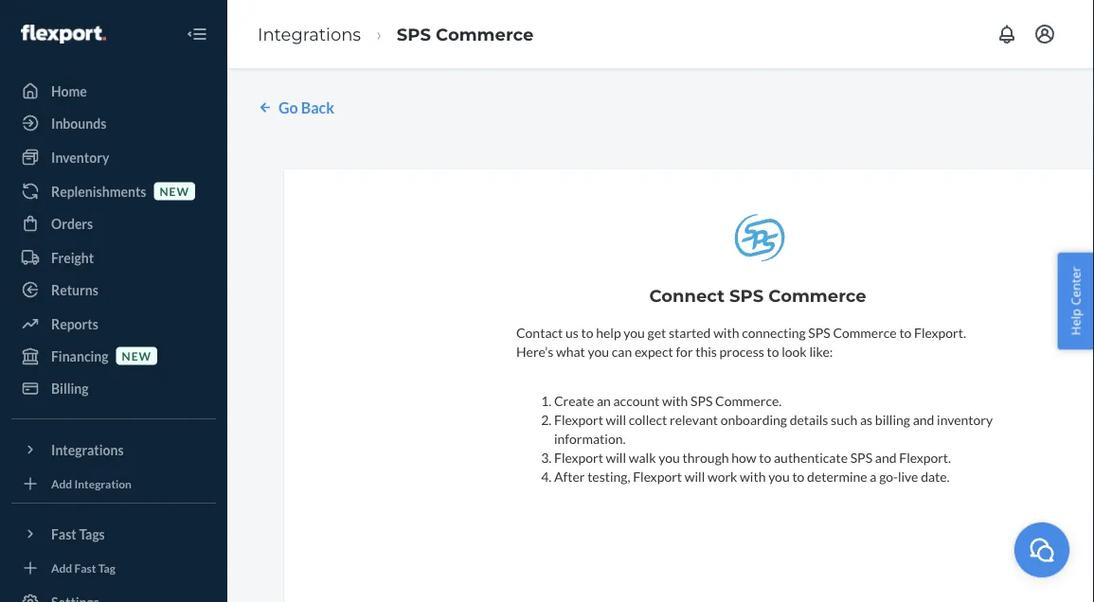 Task type: vqa. For each thing, say whether or not it's contained in the screenshot.
Give Feedback button at the bottom of the page
no



Task type: describe. For each thing, give the bounding box(es) containing it.
expect
[[635, 344, 673, 360]]

for
[[676, 344, 693, 360]]

this
[[696, 344, 717, 360]]

a
[[870, 469, 877, 485]]

add integration
[[51, 477, 132, 491]]

add integration link
[[11, 473, 216, 496]]

with inside contact us to help you get started with connecting sps commerce to flexport. here's what you can expect for this process to look like:
[[714, 325, 740, 341]]

such
[[831, 412, 858, 428]]

here's
[[516, 344, 554, 360]]

1 vertical spatial will
[[606, 450, 626, 466]]

open account menu image
[[1034, 23, 1057, 45]]

through
[[683, 450, 729, 466]]

go
[[279, 98, 298, 117]]

add for add fast tag
[[51, 561, 72, 575]]

how
[[732, 450, 757, 466]]

add fast tag
[[51, 561, 116, 575]]

information.
[[554, 431, 626, 447]]

you left get
[[624, 325, 645, 341]]

billing link
[[11, 373, 216, 404]]

0 vertical spatial and
[[913, 412, 935, 428]]

orders link
[[11, 208, 216, 239]]

integrations button
[[11, 435, 216, 465]]

process
[[720, 344, 765, 360]]

sps commerce
[[397, 24, 534, 44]]

fast tags
[[51, 526, 105, 542]]

1 vertical spatial flexport
[[554, 450, 603, 466]]

tag
[[98, 561, 116, 575]]

2 vertical spatial flexport
[[633, 469, 682, 485]]

live
[[898, 469, 919, 485]]

ojiud image
[[1028, 536, 1057, 565]]

help center
[[1067, 267, 1084, 336]]

2 vertical spatial will
[[685, 469, 705, 485]]

you down the 'help'
[[588, 344, 609, 360]]

determine
[[807, 469, 868, 485]]

flexport. inside contact us to help you get started with connecting sps commerce to flexport. here's what you can expect for this process to look like:
[[914, 325, 966, 341]]

billing
[[875, 412, 911, 428]]

commerce.
[[715, 393, 782, 409]]

new for replenishments
[[160, 184, 189, 198]]

an
[[597, 393, 611, 409]]

after
[[554, 469, 585, 485]]

connecting
[[742, 325, 806, 341]]

go-
[[880, 469, 898, 485]]

inbounds link
[[11, 108, 216, 138]]

inbounds
[[51, 115, 106, 131]]

collect
[[629, 412, 667, 428]]

add fast tag link
[[11, 557, 216, 580]]

back
[[301, 98, 335, 117]]

inventory
[[937, 412, 993, 428]]

inventory
[[51, 149, 109, 165]]

freight
[[51, 250, 94, 266]]

commerce inside breadcrumbs navigation
[[436, 24, 534, 44]]

reports
[[51, 316, 98, 332]]

help
[[596, 325, 621, 341]]

work
[[708, 469, 738, 485]]

go back
[[279, 98, 335, 117]]

freight link
[[11, 243, 216, 273]]

get
[[648, 325, 666, 341]]



Task type: locate. For each thing, give the bounding box(es) containing it.
new for financing
[[122, 349, 152, 363]]

help
[[1067, 309, 1084, 336]]

fast left tag
[[74, 561, 96, 575]]

sps
[[397, 24, 431, 44], [730, 286, 764, 306], [809, 325, 831, 341], [691, 393, 713, 409], [851, 450, 873, 466]]

with up relevant
[[662, 393, 688, 409]]

1 vertical spatial commerce
[[769, 286, 867, 306]]

connect sps commerce
[[649, 286, 867, 306]]

0 vertical spatial add
[[51, 477, 72, 491]]

contact us to help you get started with connecting sps commerce to flexport. here's what you can expect for this process to look like:
[[516, 325, 966, 360]]

0 horizontal spatial integrations
[[51, 442, 124, 458]]

1 add from the top
[[51, 477, 72, 491]]

flexport down create
[[554, 412, 603, 428]]

1 horizontal spatial with
[[714, 325, 740, 341]]

0 vertical spatial flexport.
[[914, 325, 966, 341]]

you right 'walk'
[[659, 450, 680, 466]]

sps inside breadcrumbs navigation
[[397, 24, 431, 44]]

with
[[714, 325, 740, 341], [662, 393, 688, 409], [740, 469, 766, 485]]

2 horizontal spatial with
[[740, 469, 766, 485]]

orders
[[51, 216, 93, 232]]

will up the testing,
[[606, 450, 626, 466]]

tags
[[79, 526, 105, 542]]

1 horizontal spatial new
[[160, 184, 189, 198]]

with down how
[[740, 469, 766, 485]]

add down fast tags on the bottom left of the page
[[51, 561, 72, 575]]

2 vertical spatial with
[[740, 469, 766, 485]]

inventory link
[[11, 142, 216, 172]]

will down an at the bottom right
[[606, 412, 626, 428]]

1 vertical spatial add
[[51, 561, 72, 575]]

create an account with sps commerce. flexport will collect relevant onboarding details such as billing and inventory information. flexport will walk you through how to authenticate sps and flexport. after testing, flexport will work with you to determine a go-live date.
[[554, 393, 993, 485]]

onboarding
[[721, 412, 787, 428]]

to up billing
[[900, 325, 912, 341]]

new
[[160, 184, 189, 198], [122, 349, 152, 363]]

commerce
[[436, 24, 534, 44], [769, 286, 867, 306], [833, 325, 897, 341]]

integrations link
[[258, 24, 361, 44]]

0 vertical spatial with
[[714, 325, 740, 341]]

integrations up go back
[[258, 24, 361, 44]]

0 vertical spatial new
[[160, 184, 189, 198]]

0 vertical spatial flexport
[[554, 412, 603, 428]]

sps inside contact us to help you get started with connecting sps commerce to flexport. here's what you can expect for this process to look like:
[[809, 325, 831, 341]]

0 horizontal spatial with
[[662, 393, 688, 409]]

0 horizontal spatial new
[[122, 349, 152, 363]]

flexport
[[554, 412, 603, 428], [554, 450, 603, 466], [633, 469, 682, 485]]

testing,
[[588, 469, 631, 485]]

integrations inside breadcrumbs navigation
[[258, 24, 361, 44]]

replenishments
[[51, 183, 146, 199]]

billing
[[51, 380, 89, 397]]

0 vertical spatial integrations
[[258, 24, 361, 44]]

relevant
[[670, 412, 718, 428]]

reports link
[[11, 309, 216, 339]]

connect
[[649, 286, 725, 306]]

contact
[[516, 325, 563, 341]]

1 vertical spatial integrations
[[51, 442, 124, 458]]

integrations inside dropdown button
[[51, 442, 124, 458]]

go back button
[[256, 97, 335, 118]]

home
[[51, 83, 87, 99]]

help center button
[[1058, 253, 1094, 350]]

returns link
[[11, 275, 216, 305]]

flexport. up the "inventory"
[[914, 325, 966, 341]]

to down connecting
[[767, 344, 779, 360]]

1 vertical spatial new
[[122, 349, 152, 363]]

new down "reports" link
[[122, 349, 152, 363]]

0 horizontal spatial and
[[875, 450, 897, 466]]

details
[[790, 412, 829, 428]]

0 vertical spatial commerce
[[436, 24, 534, 44]]

us
[[566, 325, 579, 341]]

to right us
[[581, 325, 594, 341]]

flexport. up date.
[[899, 450, 951, 466]]

to down authenticate
[[793, 469, 805, 485]]

returns
[[51, 282, 98, 298]]

fast tags button
[[11, 519, 216, 550]]

1 vertical spatial flexport.
[[899, 450, 951, 466]]

add left integration
[[51, 477, 72, 491]]

close navigation image
[[186, 23, 208, 45]]

integration
[[74, 477, 132, 491]]

fast
[[51, 526, 76, 542], [74, 561, 96, 575]]

home link
[[11, 76, 216, 106]]

0 vertical spatial will
[[606, 412, 626, 428]]

sps commerce link
[[397, 24, 534, 44]]

will down 'through'
[[685, 469, 705, 485]]

authenticate
[[774, 450, 848, 466]]

open notifications image
[[996, 23, 1019, 45]]

look
[[782, 344, 807, 360]]

1 horizontal spatial and
[[913, 412, 935, 428]]

and up go-
[[875, 450, 897, 466]]

account
[[614, 393, 660, 409]]

new up orders link
[[160, 184, 189, 198]]

flexport. inside create an account with sps commerce. flexport will collect relevant onboarding details such as billing and inventory information. flexport will walk you through how to authenticate sps and flexport. after testing, flexport will work with you to determine a go-live date.
[[899, 450, 951, 466]]

can
[[612, 344, 632, 360]]

integrations
[[258, 24, 361, 44], [51, 442, 124, 458]]

as
[[860, 412, 873, 428]]

flexport up after
[[554, 450, 603, 466]]

will
[[606, 412, 626, 428], [606, 450, 626, 466], [685, 469, 705, 485]]

1 vertical spatial with
[[662, 393, 688, 409]]

center
[[1067, 267, 1084, 306]]

add
[[51, 477, 72, 491], [51, 561, 72, 575]]

date.
[[921, 469, 950, 485]]

like:
[[810, 344, 833, 360]]

flexport.
[[914, 325, 966, 341], [899, 450, 951, 466]]

breadcrumbs navigation
[[243, 7, 549, 62]]

2 vertical spatial commerce
[[833, 325, 897, 341]]

and right billing
[[913, 412, 935, 428]]

fast left tags
[[51, 526, 76, 542]]

you down authenticate
[[769, 469, 790, 485]]

create
[[554, 393, 594, 409]]

what
[[556, 344, 585, 360]]

0 vertical spatial fast
[[51, 526, 76, 542]]

walk
[[629, 450, 656, 466]]

1 vertical spatial fast
[[74, 561, 96, 575]]

you
[[624, 325, 645, 341], [588, 344, 609, 360], [659, 450, 680, 466], [769, 469, 790, 485]]

1 horizontal spatial integrations
[[258, 24, 361, 44]]

add for add integration
[[51, 477, 72, 491]]

financing
[[51, 348, 109, 364]]

and
[[913, 412, 935, 428], [875, 450, 897, 466]]

flexport down 'walk'
[[633, 469, 682, 485]]

to right how
[[759, 450, 772, 466]]

fast inside dropdown button
[[51, 526, 76, 542]]

started
[[669, 325, 711, 341]]

commerce inside contact us to help you get started with connecting sps commerce to flexport. here's what you can expect for this process to look like:
[[833, 325, 897, 341]]

1 vertical spatial and
[[875, 450, 897, 466]]

with up 'process'
[[714, 325, 740, 341]]

flexport logo image
[[21, 25, 106, 44]]

2 add from the top
[[51, 561, 72, 575]]

integrations up 'add integration'
[[51, 442, 124, 458]]

to
[[581, 325, 594, 341], [900, 325, 912, 341], [767, 344, 779, 360], [759, 450, 772, 466], [793, 469, 805, 485]]



